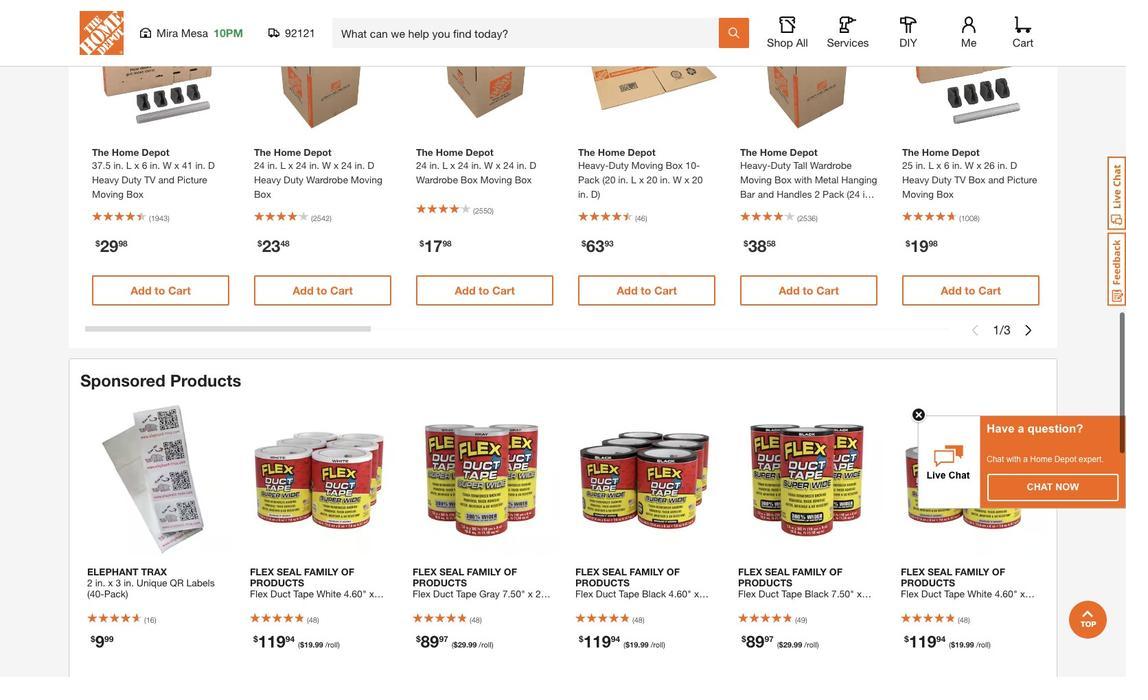Task type: vqa. For each thing, say whether or not it's contained in the screenshot.


Task type: describe. For each thing, give the bounding box(es) containing it.
1 seal from the left
[[277, 566, 302, 577]]

family for flex duct tape black 7.50" x 20' (3-pack) image
[[793, 566, 827, 577]]

1 duct from the left
[[270, 588, 291, 599]]

1 20 from the left
[[647, 173, 658, 185]]

home for 38
[[760, 146, 787, 158]]

x inside flex seal family of products flex duct tape black 7.50" x 20' (3-pack)
[[857, 588, 862, 599]]

tall
[[794, 159, 808, 171]]

depot left expert.
[[1055, 454, 1077, 464]]

( 49 )
[[795, 615, 807, 624]]

63
[[586, 236, 605, 255]]

handles
[[777, 188, 812, 200]]

cart for 63
[[655, 283, 677, 296]]

w inside 'the home depot heavy-duty tall wardrobe moving box with metal hanging bar and handles 2 pack (24 in. l x 24 in. w x 44 in. d)'
[[782, 202, 791, 214]]

duty for 19
[[932, 173, 952, 185]]

home for 63
[[598, 146, 625, 158]]

1 flex duct tape white 4.60" x 20' (6-pack) image from the left
[[243, 404, 395, 556]]

d) inside 'the home depot heavy-duty tall wardrobe moving box with metal hanging bar and handles 2 pack (24 in. l x 24 in. w x 44 in. d)'
[[828, 202, 837, 214]]

me
[[961, 36, 977, 49]]

moving inside the home depot 25 in. l x 6 in. w x 26 in. d heavy duty tv box and picture moving box
[[903, 188, 934, 200]]

23
[[262, 236, 281, 255]]

labels
[[186, 577, 215, 588]]

question?
[[1028, 422, 1084, 435]]

the for 19
[[903, 146, 920, 158]]

box inside the home depot 37.5 in. l x 6 in. w x 41 in. d heavy duty tv and picture moving box
[[126, 188, 144, 200]]

( for 24 in. l x 24 in. w x 24 in. d wardrobe box moving box image
[[473, 206, 475, 215]]

( 2550 )
[[473, 206, 494, 215]]

1 4.60" from the left
[[344, 588, 367, 599]]

48 inside the $ 23 48
[[281, 238, 290, 248]]

pack) inside flex seal family of products flex duct tape gray 7.50" x 20' (3-pack)
[[424, 599, 448, 610]]

$ 63 93
[[582, 236, 614, 255]]

$ inside the $ 23 48
[[258, 238, 262, 248]]

pack inside 'the home depot heavy-duty tall wardrobe moving box with metal hanging bar and handles 2 pack (24 in. l x 24 in. w x 44 in. d)'
[[823, 188, 845, 200]]

home for 19
[[922, 146, 950, 158]]

the home depot 24 in. l x 24 in. w x 24 in. d wardrobe box moving box
[[416, 146, 537, 185]]

depot for 38
[[790, 146, 818, 158]]

6 for 29
[[142, 159, 147, 171]]

flex for flex duct tape black 4.60" x 20' (6-pack) image
[[576, 588, 593, 599]]

1 family from the left
[[304, 566, 339, 577]]

add to cart button for 23
[[254, 275, 392, 305]]

the home depot heavy-duty moving box 10- pack (20 in. l x 20 in. w x 20 in. d)
[[578, 146, 703, 200]]

the home depot logo image
[[80, 11, 124, 55]]

d for 17
[[530, 159, 537, 171]]

( 1943 )
[[149, 213, 170, 222]]

2 20 from the left
[[692, 173, 703, 185]]

mesa
[[181, 26, 208, 39]]

all
[[796, 36, 808, 49]]

5 /roll from the left
[[977, 640, 989, 649]]

products
[[170, 371, 241, 390]]

(24
[[847, 188, 860, 200]]

( for first the flex duct tape white 4.60" x 20' (6-pack) image from the left
[[307, 615, 309, 624]]

l for 17
[[442, 159, 448, 171]]

flex duct tape gray 7.50" x 20' (3-pack) image
[[406, 404, 558, 556]]

chat
[[1027, 481, 1053, 492]]

4 ( 48 ) from the left
[[958, 615, 970, 624]]

5 flex from the left
[[901, 566, 925, 577]]

flex seal family of products flex duct tape black 4.60" x 20' (6-pack)
[[576, 566, 699, 610]]

5 products from the left
[[901, 577, 956, 588]]

37.5
[[92, 159, 111, 171]]

tape for flex duct tape black 7.50" x 20' (3-pack) image
[[782, 588, 802, 599]]

3 4.60" from the left
[[995, 588, 1018, 599]]

2 $ 119 94 ( $ 19 . 99 /roll ) from the left
[[579, 632, 666, 651]]

1
[[993, 322, 1000, 337]]

20' for flex duct tape black 4.60" x 20' (6-pack) image
[[576, 599, 589, 610]]

( for flex duct tape black 4.60" x 20' (6-pack) image
[[633, 615, 634, 624]]

2 inside 'the home depot heavy-duty tall wardrobe moving box with metal hanging bar and handles 2 pack (24 in. l x 24 in. w x 44 in. d)'
[[815, 188, 820, 200]]

add for 63
[[617, 283, 638, 296]]

10pm
[[214, 26, 243, 39]]

metal
[[815, 173, 839, 185]]

2 ( 48 ) from the left
[[470, 615, 482, 624]]

cart for 38
[[817, 283, 839, 296]]

add for 19
[[941, 283, 962, 296]]

92121 button
[[269, 26, 316, 40]]

l inside the home depot heavy-duty moving box 10- pack (20 in. l x 20 in. w x 20 in. d)
[[631, 173, 637, 185]]

1 of from the left
[[341, 566, 354, 577]]

flex seal family of products flex duct tape black 7.50" x 20' (3-pack)
[[738, 566, 862, 610]]

moving inside the home depot 24 in. l x 24 in. w x 24 in. d heavy duty wardrobe moving box
[[351, 173, 383, 185]]

heavy for 29
[[92, 173, 119, 185]]

wardrobe inside the home depot 24 in. l x 24 in. w x 24 in. d wardrobe box moving box
[[416, 173, 458, 185]]

$ 9 99
[[91, 632, 114, 651]]

services
[[827, 36, 869, 49]]

2 white from the left
[[968, 588, 992, 599]]

$ 38 58
[[744, 236, 776, 255]]

pack) inside flex seal family of products flex duct tape black 7.50" x 20' (3-pack)
[[766, 599, 790, 610]]

d for 23
[[368, 159, 374, 171]]

l inside 'the home depot heavy-duty tall wardrobe moving box with metal hanging bar and handles 2 pack (24 in. l x 24 in. w x 44 in. d)'
[[740, 202, 746, 214]]

the home depot heavy-duty tall wardrobe moving box with metal hanging bar and handles 2 pack (24 in. l x 24 in. w x 44 in. d)
[[740, 146, 878, 214]]

add to cart for 38
[[779, 283, 839, 296]]

98 for 19
[[929, 238, 938, 248]]

(20
[[603, 173, 616, 185]]

elephant trax 2 in. x 3 in. unique qr labels (40-pack)
[[87, 566, 215, 599]]

5 family from the left
[[955, 566, 990, 577]]

duct for flex duct tape black 4.60" x 20' (6-pack) image
[[596, 588, 616, 599]]

( 2536 )
[[797, 213, 818, 222]]

( for second the flex duct tape white 4.60" x 20' (6-pack) image
[[958, 615, 960, 624]]

family for flex duct tape gray 7.50" x 20' (3-pack) image
[[467, 566, 501, 577]]

gray
[[479, 588, 500, 599]]

2 inside elephant trax 2 in. x 3 in. unique qr labels (40-pack)
[[87, 577, 93, 588]]

46
[[637, 213, 646, 222]]

1008
[[961, 213, 978, 222]]

duct for flex duct tape black 7.50" x 20' (3-pack) image
[[759, 588, 779, 599]]

and inside the home depot 25 in. l x 6 in. w x 26 in. d heavy duty tv box and picture moving box
[[989, 173, 1005, 185]]

duty for 29
[[122, 173, 142, 185]]

29 for flex seal family of products flex duct tape black 7.50" x 20' (3-pack)
[[784, 640, 792, 649]]

chat now
[[1027, 481, 1079, 492]]

flex duct tape black 7.50" x 20' (3-pack) image
[[732, 404, 883, 556]]

9
[[95, 632, 104, 651]]

2 flex duct tape white 4.60" x 20' (6-pack) image from the left
[[894, 404, 1046, 556]]

1 tape from the left
[[293, 588, 314, 599]]

x inside elephant trax 2 in. x 3 in. unique qr labels (40-pack)
[[108, 577, 113, 588]]

1 ( 48 ) from the left
[[307, 615, 319, 624]]

depot for 29
[[142, 146, 170, 158]]

the home depot 25 in. l x 6 in. w x 26 in. d heavy duty tv box and picture moving box
[[903, 146, 1038, 200]]

5 flex from the left
[[901, 588, 919, 599]]

unique
[[137, 577, 167, 588]]

$ 23 48
[[258, 236, 290, 255]]

3 (6- from the left
[[917, 599, 929, 610]]

$ inside $ 19 98
[[906, 238, 911, 248]]

to for 38
[[803, 283, 814, 296]]

$ 19 98
[[906, 236, 938, 255]]

$ inside $ 38 58
[[744, 238, 749, 248]]

bar
[[740, 188, 755, 200]]

picture inside the home depot 37.5 in. l x 6 in. w x 41 in. d heavy duty tv and picture moving box
[[177, 173, 207, 185]]

duty inside the home depot heavy-duty moving box 10- pack (20 in. l x 20 in. w x 20 in. d)
[[609, 159, 629, 171]]

mira mesa 10pm
[[157, 26, 243, 39]]

add to cart button for 19
[[903, 275, 1040, 305]]

92121
[[285, 26, 316, 39]]

hanging
[[842, 173, 878, 185]]

w for 29
[[163, 159, 172, 171]]

pack) inside flex seal family of products flex duct tape black 4.60" x 20' (6-pack)
[[603, 599, 627, 610]]

0 horizontal spatial 29
[[100, 236, 118, 255]]

89 for flex duct tape black 7.50" x 20' (3-pack)
[[746, 632, 765, 651]]

1 products from the left
[[250, 577, 304, 588]]

black for 119
[[642, 588, 666, 599]]

diy
[[900, 36, 918, 49]]

3 $ 119 94 ( $ 19 . 99 /roll ) from the left
[[905, 632, 991, 651]]

/
[[1000, 322, 1004, 337]]

of for flex duct tape gray 7.50" x 20' (3-pack) image
[[504, 566, 517, 577]]

box inside 'the home depot heavy-duty tall wardrobe moving box with metal hanging bar and handles 2 pack (24 in. l x 24 in. w x 44 in. d)'
[[775, 173, 792, 185]]

41
[[182, 159, 193, 171]]

7.50" for black
[[832, 588, 855, 599]]

$ inside $ 63 93
[[582, 238, 586, 248]]

the for 38
[[740, 146, 758, 158]]

1 flex seal family of products flex duct tape white 4.60" x 20' (6-pack) from the left
[[250, 566, 374, 610]]

( 2542 )
[[311, 213, 332, 222]]

heavy-duty tall wardrobe moving box with metal hanging bar and handles 2 pack (24 in. l x 24 in. w x 44 in. d) image
[[734, 0, 885, 136]]

chat
[[987, 454, 1004, 464]]

3 inside elephant trax 2 in. x 3 in. unique qr labels (40-pack)
[[116, 577, 121, 588]]

$ inside the $ 9 99
[[91, 634, 95, 644]]

products for flex duct tape black 4.60" x 20' (6-pack) image
[[576, 577, 630, 588]]

flex seal family of products flex duct tape gray 7.50" x 20' (3-pack)
[[413, 566, 549, 610]]

to for 17
[[479, 283, 489, 296]]

2 flex seal family of products flex duct tape white 4.60" x 20' (6-pack) from the left
[[901, 566, 1026, 610]]

to for 63
[[641, 283, 652, 296]]

1 flex from the left
[[250, 588, 268, 599]]

box inside the home depot 24 in. l x 24 in. w x 24 in. d heavy duty wardrobe moving box
[[254, 188, 271, 200]]

l for 23
[[280, 159, 286, 171]]

chat now link
[[988, 474, 1118, 500]]

x inside flex seal family of products flex duct tape gray 7.50" x 20' (3-pack)
[[528, 588, 533, 599]]

1 (6- from the left
[[266, 599, 278, 610]]

5 seal from the left
[[928, 566, 953, 577]]

97 for flex seal family of products flex duct tape gray 7.50" x 20' (3-pack)
[[439, 634, 448, 644]]

cart link
[[1008, 16, 1039, 49]]

add to cart button for 38
[[740, 275, 878, 305]]

to for 19
[[965, 283, 976, 296]]

(6- inside flex seal family of products flex duct tape black 4.60" x 20' (6-pack)
[[592, 599, 603, 610]]

with inside 'the home depot heavy-duty tall wardrobe moving box with metal hanging bar and handles 2 pack (24 in. l x 24 in. w x 44 in. d)'
[[795, 173, 812, 185]]

seal for flex duct tape black 4.60" x 20' (6-pack) image
[[602, 566, 627, 577]]

pack inside the home depot heavy-duty moving box 10- pack (20 in. l x 20 in. w x 20 in. d)
[[578, 173, 600, 185]]

$ inside $ 17 98
[[420, 238, 424, 248]]

44
[[802, 202, 812, 214]]

10-
[[686, 159, 700, 171]]

2542
[[313, 213, 330, 222]]

add for 17
[[455, 283, 476, 296]]

/roll for flex duct tape gray 7.50" x 20' (3-pack) image
[[479, 640, 492, 649]]

flex for flex duct tape gray 7.50" x 20' (3-pack) image
[[413, 566, 437, 577]]

of for flex duct tape black 4.60" x 20' (6-pack) image
[[667, 566, 680, 577]]

1 /roll from the left
[[325, 640, 338, 649]]

l for 19
[[929, 159, 934, 171]]

flex for flex duct tape gray 7.50" x 20' (3-pack) image
[[413, 588, 431, 599]]

58
[[767, 238, 776, 248]]

29 for flex seal family of products flex duct tape gray 7.50" x 20' (3-pack)
[[458, 640, 466, 649]]

What can we help you find today? search field
[[341, 19, 718, 47]]

( 1008 )
[[960, 213, 980, 222]]

17
[[424, 236, 443, 255]]

services button
[[826, 16, 870, 49]]

0 vertical spatial a
[[1018, 422, 1025, 435]]

( 16 )
[[144, 615, 156, 624]]

heavy for 23
[[254, 173, 281, 185]]

1 . from the left
[[313, 640, 315, 649]]

/roll for flex duct tape black 7.50" x 20' (3-pack) image
[[805, 640, 817, 649]]

2 94 from the left
[[611, 634, 620, 644]]

diy button
[[887, 16, 931, 49]]

5 of from the left
[[992, 566, 1006, 577]]

( for 37.5 in. l x 6 in. w x 41 in. d heavy duty tv and picture moving box
[[149, 213, 151, 222]]

add for 23
[[293, 283, 314, 296]]

me button
[[947, 16, 991, 49]]

( for 2 in. x 3 in. unique qr labels (40-pack) image
[[144, 615, 146, 624]]

moving inside the home depot 24 in. l x 24 in. w x 24 in. d wardrobe box moving box
[[481, 173, 512, 185]]

next slide image
[[1023, 325, 1034, 336]]



Task type: locate. For each thing, give the bounding box(es) containing it.
heavy inside the home depot 37.5 in. l x 6 in. w x 41 in. d heavy duty tv and picture moving box
[[92, 173, 119, 185]]

3 119 from the left
[[909, 632, 937, 651]]

duty inside the home depot 25 in. l x 6 in. w x 26 in. d heavy duty tv box and picture moving box
[[932, 173, 952, 185]]

picture inside the home depot 25 in. l x 6 in. w x 26 in. d heavy duty tv box and picture moving box
[[1007, 173, 1038, 185]]

4 . from the left
[[792, 640, 794, 649]]

7.50" inside flex seal family of products flex duct tape gray 7.50" x 20' (3-pack)
[[503, 588, 525, 599]]

with
[[795, 173, 812, 185], [1007, 454, 1021, 464]]

(3- inside flex seal family of products flex duct tape black 7.50" x 20' (3-pack)
[[754, 599, 766, 610]]

w for 23
[[322, 159, 331, 171]]

99 inside the $ 9 99
[[104, 634, 114, 644]]

0 horizontal spatial picture
[[177, 173, 207, 185]]

w inside the home depot 37.5 in. l x 6 in. w x 41 in. d heavy duty tv and picture moving box
[[163, 159, 172, 171]]

20' inside flex seal family of products flex duct tape black 4.60" x 20' (6-pack)
[[576, 599, 589, 610]]

6 right 25
[[944, 159, 950, 171]]

the inside the home depot heavy-duty moving box 10- pack (20 in. l x 20 in. w x 20 in. d)
[[578, 146, 595, 158]]

flex for flex duct tape black 7.50" x 20' (3-pack) image
[[738, 566, 762, 577]]

$ inside $ 29 98
[[95, 238, 100, 248]]

tv for 29
[[144, 173, 156, 185]]

0 horizontal spatial 6
[[142, 159, 147, 171]]

6 the from the left
[[903, 146, 920, 158]]

2 tv from the left
[[955, 173, 966, 185]]

chat with a home depot expert.
[[987, 454, 1104, 464]]

1 7.50" from the left
[[503, 588, 525, 599]]

1 119 from the left
[[258, 632, 286, 651]]

16
[[146, 615, 154, 624]]

2536
[[799, 213, 816, 222]]

( 46 )
[[635, 213, 647, 222]]

0 horizontal spatial 119
[[258, 632, 286, 651]]

2 horizontal spatial 29
[[784, 640, 792, 649]]

4.60"
[[344, 588, 367, 599], [669, 588, 692, 599], [995, 588, 1018, 599]]

and right "bar"
[[758, 188, 774, 200]]

24 inside 'the home depot heavy-duty tall wardrobe moving box with metal hanging bar and handles 2 pack (24 in. l x 24 in. w x 44 in. d)'
[[756, 202, 767, 214]]

2 flex from the left
[[413, 588, 431, 599]]

w down handles
[[782, 202, 791, 214]]

6 for 19
[[944, 159, 950, 171]]

seal for flex duct tape gray 7.50" x 20' (3-pack) image
[[440, 566, 464, 577]]

98 inside $ 19 98
[[929, 238, 938, 248]]

flex duct tape white 4.60" x 20' (6-pack) image
[[243, 404, 395, 556], [894, 404, 1046, 556]]

duty
[[609, 159, 629, 171], [771, 159, 791, 171], [122, 173, 142, 185], [284, 173, 304, 185], [932, 173, 952, 185]]

depot inside 'the home depot heavy-duty tall wardrobe moving box with metal hanging bar and handles 2 pack (24 in. l x 24 in. w x 44 in. d)'
[[790, 146, 818, 158]]

2 duct from the left
[[433, 588, 454, 599]]

black inside flex seal family of products flex duct tape black 4.60" x 20' (6-pack)
[[642, 588, 666, 599]]

0 horizontal spatial (6-
[[266, 599, 278, 610]]

1 horizontal spatial 98
[[443, 238, 452, 248]]

20' for flex duct tape gray 7.50" x 20' (3-pack) image
[[536, 588, 549, 599]]

trax
[[141, 566, 167, 577]]

flex for flex duct tape black 7.50" x 20' (3-pack) image
[[738, 588, 756, 599]]

d inside the home depot 24 in. l x 24 in. w x 24 in. d heavy duty wardrobe moving box
[[368, 159, 374, 171]]

depot up '( 2550 )'
[[466, 146, 494, 158]]

1 $ 119 94 ( $ 19 . 99 /roll ) from the left
[[253, 632, 340, 651]]

4 add from the left
[[617, 283, 638, 296]]

.
[[313, 640, 315, 649], [466, 640, 468, 649], [638, 640, 640, 649], [792, 640, 794, 649], [964, 640, 966, 649]]

6 to from the left
[[965, 283, 976, 296]]

0 vertical spatial pack
[[578, 173, 600, 185]]

1 horizontal spatial 6
[[944, 159, 950, 171]]

37.5 in. l x 6 in. w x 41 in. d heavy duty tv and picture moving box image
[[85, 0, 236, 136]]

duty inside 'the home depot heavy-duty tall wardrobe moving box with metal hanging bar and handles 2 pack (24 in. l x 24 in. w x 44 in. d)'
[[771, 159, 791, 171]]

the for 17
[[416, 146, 433, 158]]

2 down metal
[[815, 188, 820, 200]]

the home depot 24 in. l x 24 in. w x 24 in. d heavy duty wardrobe moving box
[[254, 146, 383, 200]]

the inside the home depot 24 in. l x 24 in. w x 24 in. d heavy duty wardrobe moving box
[[254, 146, 271, 158]]

5 add from the left
[[779, 283, 800, 296]]

( 48 )
[[307, 615, 319, 624], [470, 615, 482, 624], [633, 615, 645, 624], [958, 615, 970, 624]]

1 add to cart button from the left
[[92, 275, 229, 305]]

products inside flex seal family of products flex duct tape black 7.50" x 20' (3-pack)
[[738, 577, 793, 588]]

/roll for flex duct tape black 4.60" x 20' (6-pack) image
[[651, 640, 664, 649]]

add to cart for 19
[[941, 283, 1001, 296]]

2550
[[475, 206, 492, 215]]

0 horizontal spatial black
[[642, 588, 666, 599]]

$ 89 97 ( $ 29 . 99 /roll ) for black
[[742, 632, 819, 651]]

2 horizontal spatial (6-
[[917, 599, 929, 610]]

add to cart button down 93
[[578, 275, 716, 305]]

add to cart button down the $ 23 48
[[254, 275, 392, 305]]

1 horizontal spatial 2
[[815, 188, 820, 200]]

98 inside $ 17 98
[[443, 238, 452, 248]]

depot up ( 2542 )
[[304, 146, 332, 158]]

4 flex from the left
[[738, 566, 762, 577]]

l inside the home depot 24 in. l x 24 in. w x 24 in. d wardrobe box moving box
[[442, 159, 448, 171]]

home inside the home depot 25 in. l x 6 in. w x 26 in. d heavy duty tv box and picture moving box
[[922, 146, 950, 158]]

4 seal from the left
[[765, 566, 790, 577]]

flex inside flex seal family of products flex duct tape black 7.50" x 20' (3-pack)
[[738, 566, 762, 577]]

and down 26
[[989, 173, 1005, 185]]

1 horizontal spatial wardrobe
[[416, 173, 458, 185]]

x inside flex seal family of products flex duct tape black 4.60" x 20' (6-pack)
[[694, 588, 699, 599]]

add for 38
[[779, 283, 800, 296]]

24
[[254, 159, 265, 171], [296, 159, 307, 171], [341, 159, 352, 171], [416, 159, 427, 171], [458, 159, 469, 171], [504, 159, 514, 171], [756, 202, 767, 214]]

2 to from the left
[[317, 283, 327, 296]]

wardrobe inside the home depot 24 in. l x 24 in. w x 24 in. d heavy duty wardrobe moving box
[[306, 173, 348, 185]]

and inside the home depot 37.5 in. l x 6 in. w x 41 in. d heavy duty tv and picture moving box
[[158, 173, 175, 185]]

2 horizontal spatial $ 119 94 ( $ 19 . 99 /roll )
[[905, 632, 991, 651]]

1 vertical spatial 2
[[87, 577, 93, 588]]

w inside the home depot 24 in. l x 24 in. w x 24 in. d wardrobe box moving box
[[484, 159, 493, 171]]

0 horizontal spatial 89
[[421, 632, 439, 651]]

expert.
[[1079, 454, 1104, 464]]

93
[[605, 238, 614, 248]]

have
[[987, 422, 1015, 435]]

( for flex duct tape black 7.50" x 20' (3-pack) image
[[795, 615, 797, 624]]

elephant
[[87, 566, 139, 577]]

0 horizontal spatial 98
[[118, 238, 128, 248]]

1 horizontal spatial 119
[[584, 632, 611, 651]]

3 /roll from the left
[[651, 640, 664, 649]]

tape for flex duct tape gray 7.50" x 20' (3-pack) image
[[456, 588, 477, 599]]

0 horizontal spatial pack
[[578, 173, 600, 185]]

0 horizontal spatial 20
[[647, 173, 658, 185]]

shop all
[[767, 36, 808, 49]]

26
[[985, 159, 995, 171]]

0 horizontal spatial tv
[[144, 173, 156, 185]]

and up the ( 1943 )
[[158, 173, 175, 185]]

heavy
[[92, 173, 119, 185], [254, 173, 281, 185], [903, 173, 929, 185]]

depot up 1943
[[142, 146, 170, 158]]

3 ( 48 ) from the left
[[633, 615, 645, 624]]

flex inside flex seal family of products flex duct tape black 7.50" x 20' (3-pack)
[[738, 588, 756, 599]]

d for 29
[[208, 159, 215, 171]]

0 horizontal spatial d)
[[591, 188, 600, 200]]

of
[[341, 566, 354, 577], [504, 566, 517, 577], [667, 566, 680, 577], [830, 566, 843, 577], [992, 566, 1006, 577]]

0 horizontal spatial wardrobe
[[306, 173, 348, 185]]

1 vertical spatial pack
[[823, 188, 845, 200]]

add to cart button for 17
[[416, 275, 554, 305]]

flex inside flex seal family of products flex duct tape black 4.60" x 20' (6-pack)
[[576, 566, 600, 577]]

w left 41 on the top left of the page
[[163, 159, 172, 171]]

89
[[421, 632, 439, 651], [746, 632, 765, 651]]

0 horizontal spatial 94
[[286, 634, 295, 644]]

98 for 29
[[118, 238, 128, 248]]

2 horizontal spatial wardrobe
[[810, 159, 852, 171]]

duct
[[270, 588, 291, 599], [433, 588, 454, 599], [596, 588, 616, 599], [759, 588, 779, 599], [922, 588, 942, 599]]

sponsored products
[[80, 371, 241, 390]]

depot for 23
[[304, 146, 332, 158]]

w
[[163, 159, 172, 171], [322, 159, 331, 171], [484, 159, 493, 171], [965, 159, 974, 171], [673, 173, 682, 185], [782, 202, 791, 214]]

qr
[[170, 577, 184, 588]]

3 d from the left
[[530, 159, 537, 171]]

1 add from the left
[[131, 283, 152, 296]]

wardrobe up ( 2542 )
[[306, 173, 348, 185]]

2 /roll from the left
[[479, 640, 492, 649]]

family inside flex seal family of products flex duct tape black 4.60" x 20' (6-pack)
[[630, 566, 664, 577]]

x
[[134, 159, 139, 171], [174, 159, 179, 171], [288, 159, 293, 171], [334, 159, 339, 171], [450, 159, 455, 171], [496, 159, 501, 171], [937, 159, 942, 171], [977, 159, 982, 171], [639, 173, 644, 185], [685, 173, 690, 185], [748, 202, 753, 214], [794, 202, 799, 214], [108, 577, 113, 588], [369, 588, 374, 599], [528, 588, 533, 599], [694, 588, 699, 599], [857, 588, 862, 599], [1021, 588, 1026, 599]]

2 products from the left
[[413, 577, 467, 588]]

tape inside flex seal family of products flex duct tape gray 7.50" x 20' (3-pack)
[[456, 588, 477, 599]]

1 horizontal spatial pack
[[823, 188, 845, 200]]

98 inside $ 29 98
[[118, 238, 128, 248]]

$ 89 97 ( $ 29 . 99 /roll )
[[416, 632, 494, 651], [742, 632, 819, 651]]

2 89 from the left
[[746, 632, 765, 651]]

pack down metal
[[823, 188, 845, 200]]

1 horizontal spatial and
[[758, 188, 774, 200]]

2 . from the left
[[466, 640, 468, 649]]

of inside flex seal family of products flex duct tape black 7.50" x 20' (3-pack)
[[830, 566, 843, 577]]

25
[[903, 159, 913, 171]]

depot inside the home depot 37.5 in. l x 6 in. w x 41 in. d heavy duty tv and picture moving box
[[142, 146, 170, 158]]

1 horizontal spatial tv
[[955, 173, 966, 185]]

box
[[666, 159, 683, 171], [461, 173, 478, 185], [515, 173, 532, 185], [775, 173, 792, 185], [969, 173, 986, 185], [126, 188, 144, 200], [254, 188, 271, 200], [937, 188, 954, 200]]

have a question?
[[987, 422, 1084, 435]]

20' for flex duct tape black 7.50" x 20' (3-pack) image
[[738, 599, 752, 610]]

moving inside the home depot 37.5 in. l x 6 in. w x 41 in. d heavy duty tv and picture moving box
[[92, 188, 124, 200]]

0 vertical spatial d)
[[591, 188, 600, 200]]

2 picture from the left
[[1007, 173, 1038, 185]]

1 white from the left
[[317, 588, 341, 599]]

tv inside the home depot 37.5 in. l x 6 in. w x 41 in. d heavy duty tv and picture moving box
[[144, 173, 156, 185]]

w inside the home depot heavy-duty moving box 10- pack (20 in. l x 20 in. w x 20 in. d)
[[673, 173, 682, 185]]

0 vertical spatial 2
[[815, 188, 820, 200]]

the for 29
[[92, 146, 109, 158]]

heavy inside the home depot 24 in. l x 24 in. w x 24 in. d heavy duty wardrobe moving box
[[254, 173, 281, 185]]

(40-
[[87, 588, 104, 599]]

0 horizontal spatial 2
[[87, 577, 93, 588]]

d inside the home depot 24 in. l x 24 in. w x 24 in. d wardrobe box moving box
[[530, 159, 537, 171]]

1 horizontal spatial $ 119 94 ( $ 19 . 99 /roll )
[[579, 632, 666, 651]]

in.
[[113, 159, 124, 171], [150, 159, 160, 171], [195, 159, 206, 171], [268, 159, 278, 171], [309, 159, 320, 171], [355, 159, 365, 171], [430, 159, 440, 171], [471, 159, 482, 171], [517, 159, 527, 171], [916, 159, 926, 171], [952, 159, 963, 171], [998, 159, 1008, 171], [618, 173, 629, 185], [660, 173, 670, 185], [578, 188, 589, 200], [863, 188, 873, 200], [770, 202, 780, 214], [815, 202, 825, 214], [95, 577, 105, 588], [124, 577, 134, 588]]

2 tape from the left
[[456, 588, 477, 599]]

19
[[911, 236, 929, 255], [304, 640, 313, 649], [630, 640, 638, 649], [956, 640, 964, 649]]

wardrobe up metal
[[810, 159, 852, 171]]

( for the 25 in. l x 6 in. w x 26 in. d heavy duty tv box and picture moving box
[[960, 213, 961, 222]]

0 horizontal spatial with
[[795, 173, 812, 185]]

97 for flex seal family of products flex duct tape black 7.50" x 20' (3-pack)
[[765, 634, 774, 644]]

. for flex duct tape black 4.60" x 20' (6-pack) image
[[638, 640, 640, 649]]

home
[[112, 146, 139, 158], [274, 146, 301, 158], [436, 146, 463, 158], [598, 146, 625, 158], [760, 146, 787, 158], [922, 146, 950, 158], [1031, 454, 1053, 464]]

4 family from the left
[[793, 566, 827, 577]]

38
[[749, 236, 767, 255]]

1 horizontal spatial black
[[805, 588, 829, 599]]

1 horizontal spatial 20
[[692, 173, 703, 185]]

flex duct tape black 4.60" x 20' (6-pack) image
[[569, 404, 721, 556]]

3 family from the left
[[630, 566, 664, 577]]

2 97 from the left
[[765, 634, 774, 644]]

5 to from the left
[[803, 283, 814, 296]]

2 of from the left
[[504, 566, 517, 577]]

4 add to cart from the left
[[617, 283, 677, 296]]

flex inside flex seal family of products flex duct tape gray 7.50" x 20' (3-pack)
[[413, 588, 431, 599]]

2 4.60" from the left
[[669, 588, 692, 599]]

1 vertical spatial d)
[[828, 202, 837, 214]]

1 black from the left
[[642, 588, 666, 599]]

4 products from the left
[[738, 577, 793, 588]]

3 flex from the left
[[576, 588, 593, 599]]

24 in. l x 24 in. w x 24 in. d wardrobe box moving box image
[[409, 0, 561, 136]]

1 heavy from the left
[[92, 173, 119, 185]]

4 flex from the left
[[738, 588, 756, 599]]

the inside the home depot 25 in. l x 6 in. w x 26 in. d heavy duty tv box and picture moving box
[[903, 146, 920, 158]]

add to cart button down 58
[[740, 275, 878, 305]]

20' inside flex seal family of products flex duct tape gray 7.50" x 20' (3-pack)
[[536, 588, 549, 599]]

tape
[[293, 588, 314, 599], [456, 588, 477, 599], [619, 588, 640, 599], [782, 588, 802, 599], [945, 588, 965, 599]]

w up ( 2542 )
[[322, 159, 331, 171]]

w right (20
[[673, 173, 682, 185]]

2 horizontal spatial and
[[989, 173, 1005, 185]]

family for flex duct tape black 4.60" x 20' (6-pack) image
[[630, 566, 664, 577]]

2 horizontal spatial 119
[[909, 632, 937, 651]]

the
[[92, 146, 109, 158], [254, 146, 271, 158], [416, 146, 433, 158], [578, 146, 595, 158], [740, 146, 758, 158], [903, 146, 920, 158]]

1 horizontal spatial 7.50"
[[832, 588, 855, 599]]

1 horizontal spatial 89
[[746, 632, 765, 651]]

3 to from the left
[[479, 283, 489, 296]]

3 flex from the left
[[576, 566, 600, 577]]

flex seal family of products flex duct tape white 4.60" x 20' (6-pack)
[[250, 566, 374, 610], [901, 566, 1026, 610]]

1 horizontal spatial flex duct tape white 4.60" x 20' (6-pack) image
[[894, 404, 1046, 556]]

1 94 from the left
[[286, 634, 295, 644]]

heavy inside the home depot 25 in. l x 6 in. w x 26 in. d heavy duty tv box and picture moving box
[[903, 173, 929, 185]]

1 horizontal spatial 4.60"
[[669, 588, 692, 599]]

tv up 1943
[[144, 173, 156, 185]]

4 of from the left
[[830, 566, 843, 577]]

$ 89 97 ( $ 29 . 99 /roll ) for gray
[[416, 632, 494, 651]]

5 add to cart button from the left
[[740, 275, 878, 305]]

l inside the home depot 25 in. l x 6 in. w x 26 in. d heavy duty tv box and picture moving box
[[929, 159, 934, 171]]

black
[[642, 588, 666, 599], [805, 588, 829, 599]]

3
[[1004, 322, 1011, 337], [116, 577, 121, 588]]

home inside the home depot 37.5 in. l x 6 in. w x 41 in. d heavy duty tv and picture moving box
[[112, 146, 139, 158]]

3 94 from the left
[[937, 634, 946, 644]]

2 family from the left
[[467, 566, 501, 577]]

( for heavy-duty moving box 10-pack (20 in. l x 20 in. w x 20 in. d) image
[[635, 213, 637, 222]]

0 horizontal spatial 97
[[439, 634, 448, 644]]

live chat image
[[1108, 157, 1127, 230]]

3 . from the left
[[638, 640, 640, 649]]

0 horizontal spatial heavy-
[[578, 159, 609, 171]]

depot up 1008
[[952, 146, 980, 158]]

89 for flex duct tape gray 7.50" x 20' (3-pack)
[[421, 632, 439, 651]]

home inside the home depot 24 in. l x 24 in. w x 24 in. d heavy duty wardrobe moving box
[[274, 146, 301, 158]]

1 horizontal spatial with
[[1007, 454, 1021, 464]]

pack) inside elephant trax 2 in. x 3 in. unique qr labels (40-pack)
[[104, 588, 128, 599]]

5 . from the left
[[964, 640, 966, 649]]

1 picture from the left
[[177, 173, 207, 185]]

6 inside the home depot 25 in. l x 6 in. w x 26 in. d heavy duty tv box and picture moving box
[[944, 159, 950, 171]]

4 d from the left
[[1011, 159, 1018, 171]]

2 in. x 3 in. unique qr labels (40-pack) image
[[80, 404, 232, 556]]

family inside flex seal family of products flex duct tape black 7.50" x 20' (3-pack)
[[793, 566, 827, 577]]

cart
[[1013, 36, 1034, 49], [168, 283, 191, 296], [330, 283, 353, 296], [492, 283, 515, 296], [655, 283, 677, 296], [817, 283, 839, 296], [979, 283, 1001, 296]]

94
[[286, 634, 295, 644], [611, 634, 620, 644], [937, 634, 946, 644]]

3 right 1
[[1004, 322, 1011, 337]]

with right chat
[[1007, 454, 1021, 464]]

the home depot 37.5 in. l x 6 in. w x 41 in. d heavy duty tv and picture moving box
[[92, 146, 215, 200]]

0 vertical spatial with
[[795, 173, 812, 185]]

w inside the home depot 25 in. l x 6 in. w x 26 in. d heavy duty tv box and picture moving box
[[965, 159, 974, 171]]

feedback link image
[[1108, 232, 1127, 306]]

20
[[647, 173, 658, 185], [692, 173, 703, 185]]

1 horizontal spatial picture
[[1007, 173, 1038, 185]]

d inside the home depot 25 in. l x 6 in. w x 26 in. d heavy duty tv box and picture moving box
[[1011, 159, 1018, 171]]

$ 89 97 ( $ 29 . 99 /roll ) down 49
[[742, 632, 819, 651]]

heavy down 25
[[903, 173, 929, 185]]

add to cart button down $ 17 98
[[416, 275, 554, 305]]

heavy for 19
[[903, 173, 929, 185]]

6 inside the home depot 37.5 in. l x 6 in. w x 41 in. d heavy duty tv and picture moving box
[[142, 159, 147, 171]]

20' inside flex seal family of products flex duct tape black 7.50" x 20' (3-pack)
[[738, 599, 752, 610]]

6 add from the left
[[941, 283, 962, 296]]

1 horizontal spatial 97
[[765, 634, 774, 644]]

0 horizontal spatial 7.50"
[[503, 588, 525, 599]]

d for 19
[[1011, 159, 1018, 171]]

2 add to cart button from the left
[[254, 275, 392, 305]]

sponsored
[[80, 371, 166, 390]]

(3- for flex seal family of products flex duct tape gray 7.50" x 20' (3-pack)
[[413, 599, 424, 610]]

black for 89
[[805, 588, 829, 599]]

depot for 19
[[952, 146, 980, 158]]

add for 29
[[131, 283, 152, 296]]

2 $ 89 97 ( $ 29 . 99 /roll ) from the left
[[742, 632, 819, 651]]

2 (6- from the left
[[592, 599, 603, 610]]

7.50"
[[503, 588, 525, 599], [832, 588, 855, 599]]

1 horizontal spatial d)
[[828, 202, 837, 214]]

heavy up 23
[[254, 173, 281, 185]]

mira
[[157, 26, 178, 39]]

2 98 from the left
[[443, 238, 452, 248]]

(3- for flex seal family of products flex duct tape black 7.50" x 20' (3-pack)
[[754, 599, 766, 610]]

cart for 23
[[330, 283, 353, 296]]

wardrobe up $ 17 98
[[416, 173, 458, 185]]

pack left (20
[[578, 173, 600, 185]]

20 up ( 46 )
[[647, 173, 658, 185]]

w inside the home depot 24 in. l x 24 in. w x 24 in. d heavy duty wardrobe moving box
[[322, 159, 331, 171]]

0 horizontal spatial $ 89 97 ( $ 29 . 99 /roll )
[[416, 632, 494, 651]]

25 in. l x 6 in. w x 26 in. d heavy duty tv box and picture moving box image
[[896, 0, 1047, 136]]

home for 23
[[274, 146, 301, 158]]

depot up tall
[[790, 146, 818, 158]]

depot for 17
[[466, 146, 494, 158]]

shop all button
[[766, 16, 810, 49]]

0 horizontal spatial white
[[317, 588, 341, 599]]

5 duct from the left
[[922, 588, 942, 599]]

49
[[797, 615, 806, 624]]

1 vertical spatial with
[[1007, 454, 1021, 464]]

heavy- for 63
[[578, 159, 609, 171]]

1 horizontal spatial flex seal family of products flex duct tape white 4.60" x 20' (6-pack)
[[901, 566, 1026, 610]]

heavy- inside 'the home depot heavy-duty tall wardrobe moving box with metal hanging bar and handles 2 pack (24 in. l x 24 in. w x 44 in. d)'
[[740, 159, 771, 171]]

moving inside 'the home depot heavy-duty tall wardrobe moving box with metal hanging bar and handles 2 pack (24 in. l x 24 in. w x 44 in. d)'
[[740, 173, 772, 185]]

0 horizontal spatial and
[[158, 173, 175, 185]]

tv inside the home depot 25 in. l x 6 in. w x 26 in. d heavy duty tv box and picture moving box
[[955, 173, 966, 185]]

duty for 23
[[284, 173, 304, 185]]

( for 24 in. l x 24 in. w x 24 in. d heavy duty wardrobe moving box image
[[311, 213, 313, 222]]

2 flex from the left
[[413, 566, 437, 577]]

0 horizontal spatial 3
[[116, 577, 121, 588]]

add to cart button up this is the first slide 'image'
[[903, 275, 1040, 305]]

4 duct from the left
[[759, 588, 779, 599]]

97 down flex seal family of products flex duct tape black 7.50" x 20' (3-pack)
[[765, 634, 774, 644]]

2 up the $ 9 99
[[87, 577, 93, 588]]

3 add to cart button from the left
[[416, 275, 554, 305]]

2 horizontal spatial heavy
[[903, 173, 929, 185]]

$ 89 97 ( $ 29 . 99 /roll ) down "gray"
[[416, 632, 494, 651]]

d) inside the home depot heavy-duty moving box 10- pack (20 in. l x 20 in. w x 20 in. d)
[[591, 188, 600, 200]]

1943
[[151, 213, 168, 222]]

heavy- up "bar"
[[740, 159, 771, 171]]

1 heavy- from the left
[[578, 159, 609, 171]]

add to cart button down $ 29 98 at the left top of page
[[92, 275, 229, 305]]

2 (3- from the left
[[754, 599, 766, 610]]

pack)
[[104, 588, 128, 599], [278, 599, 302, 610], [424, 599, 448, 610], [603, 599, 627, 610], [766, 599, 790, 610], [929, 599, 953, 610]]

1 horizontal spatial heavy
[[254, 173, 281, 185]]

0 vertical spatial 3
[[1004, 322, 1011, 337]]

add to cart for 29
[[131, 283, 191, 296]]

a right chat
[[1024, 454, 1028, 464]]

moving inside the home depot heavy-duty moving box 10- pack (20 in. l x 20 in. w x 20 in. d)
[[632, 159, 663, 171]]

4.60" inside flex seal family of products flex duct tape black 4.60" x 20' (6-pack)
[[669, 588, 692, 599]]

add to cart for 17
[[455, 283, 515, 296]]

heavy- inside the home depot heavy-duty moving box 10- pack (20 in. l x 20 in. w x 20 in. d)
[[578, 159, 609, 171]]

the inside 'the home depot heavy-duty tall wardrobe moving box with metal hanging bar and handles 2 pack (24 in. l x 24 in. w x 44 in. d)'
[[740, 146, 758, 158]]

d
[[208, 159, 215, 171], [368, 159, 374, 171], [530, 159, 537, 171], [1011, 159, 1018, 171]]

48
[[281, 238, 290, 248], [309, 615, 317, 624], [472, 615, 480, 624], [634, 615, 643, 624], [960, 615, 968, 624]]

tv up the ( 1008 )
[[955, 173, 966, 185]]

$ 17 98
[[420, 236, 452, 255]]

1 tv from the left
[[144, 173, 156, 185]]

depot up ( 46 )
[[628, 146, 656, 158]]

2 horizontal spatial 4.60"
[[995, 588, 1018, 599]]

heavy-duty moving box 10-pack (20 in. l x 20 in. w x 20 in. d) image
[[572, 0, 723, 136]]

4 to from the left
[[641, 283, 652, 296]]

0 horizontal spatial 4.60"
[[344, 588, 367, 599]]

1 / 3
[[993, 322, 1011, 337]]

tape inside flex seal family of products flex duct tape black 4.60" x 20' (6-pack)
[[619, 588, 640, 599]]

3 right (40-
[[116, 577, 121, 588]]

97
[[439, 634, 448, 644], [765, 634, 774, 644]]

heavy down 37.5
[[92, 173, 119, 185]]

a right have
[[1018, 422, 1025, 435]]

4 /roll from the left
[[805, 640, 817, 649]]

6
[[142, 159, 147, 171], [944, 159, 950, 171]]

with down tall
[[795, 173, 812, 185]]

d)
[[591, 188, 600, 200], [828, 202, 837, 214]]

seal inside flex seal family of products flex duct tape black 4.60" x 20' (6-pack)
[[602, 566, 627, 577]]

20 down 10-
[[692, 173, 703, 185]]

duct for flex duct tape gray 7.50" x 20' (3-pack) image
[[433, 588, 454, 599]]

shop
[[767, 36, 793, 49]]

1 horizontal spatial 29
[[458, 640, 466, 649]]

2 heavy- from the left
[[740, 159, 771, 171]]

2 add from the left
[[293, 283, 314, 296]]

0 horizontal spatial flex seal family of products flex duct tape white 4.60" x 20' (6-pack)
[[250, 566, 374, 610]]

depot inside the home depot 25 in. l x 6 in. w x 26 in. d heavy duty tv box and picture moving box
[[952, 146, 980, 158]]

2 horizontal spatial 98
[[929, 238, 938, 248]]

3 of from the left
[[667, 566, 680, 577]]

depot inside the home depot heavy-duty moving box 10- pack (20 in. l x 20 in. w x 20 in. d)
[[628, 146, 656, 158]]

1 horizontal spatial 94
[[611, 634, 620, 644]]

flex
[[250, 566, 274, 577], [413, 566, 437, 577], [576, 566, 600, 577], [738, 566, 762, 577], [901, 566, 925, 577]]

add to cart button
[[92, 275, 229, 305], [254, 275, 392, 305], [416, 275, 554, 305], [578, 275, 716, 305], [740, 275, 878, 305], [903, 275, 1040, 305]]

2 seal from the left
[[440, 566, 464, 577]]

wardrobe inside 'the home depot heavy-duty tall wardrobe moving box with metal hanging bar and handles 2 pack (24 in. l x 24 in. w x 44 in. d)'
[[810, 159, 852, 171]]

0 horizontal spatial $ 119 94 ( $ 19 . 99 /roll )
[[253, 632, 340, 651]]

the for 63
[[578, 146, 595, 158]]

the inside the home depot 24 in. l x 24 in. w x 24 in. d wardrobe box moving box
[[416, 146, 433, 158]]

0 horizontal spatial heavy
[[92, 173, 119, 185]]

2 7.50" from the left
[[832, 588, 855, 599]]

and inside 'the home depot heavy-duty tall wardrobe moving box with metal hanging bar and handles 2 pack (24 in. l x 24 in. w x 44 in. d)'
[[758, 188, 774, 200]]

5 the from the left
[[740, 146, 758, 158]]

1 horizontal spatial (6-
[[592, 599, 603, 610]]

of inside flex seal family of products flex duct tape black 4.60" x 20' (6-pack)
[[667, 566, 680, 577]]

1 horizontal spatial heavy-
[[740, 159, 771, 171]]

. for flex duct tape gray 7.50" x 20' (3-pack) image
[[466, 640, 468, 649]]

tape inside flex seal family of products flex duct tape black 7.50" x 20' (3-pack)
[[782, 588, 802, 599]]

(6-
[[266, 599, 278, 610], [592, 599, 603, 610], [917, 599, 929, 610]]

2 119 from the left
[[584, 632, 611, 651]]

duty inside the home depot 37.5 in. l x 6 in. w x 41 in. d heavy duty tv and picture moving box
[[122, 173, 142, 185]]

now
[[1056, 481, 1079, 492]]

flex inside flex seal family of products flex duct tape black 4.60" x 20' (6-pack)
[[576, 588, 593, 599]]

add to cart for 63
[[617, 283, 677, 296]]

(
[[473, 206, 475, 215], [149, 213, 151, 222], [311, 213, 313, 222], [635, 213, 637, 222], [797, 213, 799, 222], [960, 213, 961, 222], [144, 615, 146, 624], [307, 615, 309, 624], [470, 615, 472, 624], [633, 615, 634, 624], [795, 615, 797, 624], [958, 615, 960, 624], [298, 640, 300, 649], [452, 640, 454, 649], [624, 640, 626, 649], [777, 640, 779, 649], [949, 640, 951, 649]]

0 horizontal spatial flex duct tape white 4.60" x 20' (6-pack) image
[[243, 404, 395, 556]]

heavy- up (20
[[578, 159, 609, 171]]

box inside the home depot heavy-duty moving box 10- pack (20 in. l x 20 in. w x 20 in. d)
[[666, 159, 683, 171]]

1 vertical spatial a
[[1024, 454, 1028, 464]]

98 for 17
[[443, 238, 452, 248]]

products for flex duct tape black 7.50" x 20' (3-pack) image
[[738, 577, 793, 588]]

( for heavy-duty tall wardrobe moving box with metal hanging bar and handles 2 pack (24 in. l x 24 in. w x 44 in. d) image
[[797, 213, 799, 222]]

1 vertical spatial 3
[[116, 577, 121, 588]]

duct inside flex seal family of products flex duct tape gray 7.50" x 20' (3-pack)
[[433, 588, 454, 599]]

7.50" inside flex seal family of products flex duct tape black 7.50" x 20' (3-pack)
[[832, 588, 855, 599]]

family
[[304, 566, 339, 577], [467, 566, 501, 577], [630, 566, 664, 577], [793, 566, 827, 577], [955, 566, 990, 577]]

3 98 from the left
[[929, 238, 938, 248]]

2 d from the left
[[368, 159, 374, 171]]

1 flex from the left
[[250, 566, 274, 577]]

6 left 41 on the top left of the page
[[142, 159, 147, 171]]

3 add to cart from the left
[[455, 283, 515, 296]]

products for flex duct tape gray 7.50" x 20' (3-pack) image
[[413, 577, 467, 588]]

1 horizontal spatial white
[[968, 588, 992, 599]]

1 horizontal spatial 3
[[1004, 322, 1011, 337]]

4 tape from the left
[[782, 588, 802, 599]]

1 d from the left
[[208, 159, 215, 171]]

1 89 from the left
[[421, 632, 439, 651]]

5 tape from the left
[[945, 588, 965, 599]]

1 horizontal spatial (3-
[[754, 599, 766, 610]]

2 horizontal spatial 94
[[937, 634, 946, 644]]

products inside flex seal family of products flex duct tape black 4.60" x 20' (6-pack)
[[576, 577, 630, 588]]

w for 17
[[484, 159, 493, 171]]

1 horizontal spatial $ 89 97 ( $ 29 . 99 /roll )
[[742, 632, 819, 651]]

add to cart for 23
[[293, 283, 353, 296]]

6 add to cart button from the left
[[903, 275, 1040, 305]]

3 seal from the left
[[602, 566, 627, 577]]

of for flex duct tape black 7.50" x 20' (3-pack) image
[[830, 566, 843, 577]]

$ 29 98
[[95, 236, 128, 255]]

24 in. l x 24 in. w x 24 in. d heavy duty wardrobe moving box image
[[247, 0, 398, 136]]

this is the first slide image
[[970, 325, 981, 336]]

3 duct from the left
[[596, 588, 616, 599]]

0 horizontal spatial (3-
[[413, 599, 424, 610]]

add to cart button for 63
[[578, 275, 716, 305]]

tv
[[144, 173, 156, 185], [955, 173, 966, 185]]

w left 26
[[965, 159, 974, 171]]

w for 19
[[965, 159, 974, 171]]

2 the from the left
[[254, 146, 271, 158]]

home for 29
[[112, 146, 139, 158]]

home for 17
[[436, 146, 463, 158]]

the for 23
[[254, 146, 271, 158]]

flex for flex duct tape black 4.60" x 20' (6-pack) image
[[576, 566, 600, 577]]

duct inside flex seal family of products flex duct tape black 7.50" x 20' (3-pack)
[[759, 588, 779, 599]]

97 down flex seal family of products flex duct tape gray 7.50" x 20' (3-pack)
[[439, 634, 448, 644]]

. for flex duct tape black 7.50" x 20' (3-pack) image
[[792, 640, 794, 649]]

of inside flex seal family of products flex duct tape gray 7.50" x 20' (3-pack)
[[504, 566, 517, 577]]

2 black from the left
[[805, 588, 829, 599]]

seal for flex duct tape black 7.50" x 20' (3-pack) image
[[765, 566, 790, 577]]

seal
[[277, 566, 302, 577], [440, 566, 464, 577], [602, 566, 627, 577], [765, 566, 790, 577], [928, 566, 953, 577]]

1 6 from the left
[[142, 159, 147, 171]]

20'
[[536, 588, 549, 599], [250, 599, 263, 610], [576, 599, 589, 610], [738, 599, 752, 610], [901, 599, 915, 610]]

wardrobe
[[810, 159, 852, 171], [306, 173, 348, 185], [416, 173, 458, 185]]

cart for 19
[[979, 283, 1001, 296]]

a
[[1018, 422, 1025, 435], [1024, 454, 1028, 464]]

depot for 63
[[628, 146, 656, 158]]

w up '( 2550 )'
[[484, 159, 493, 171]]



